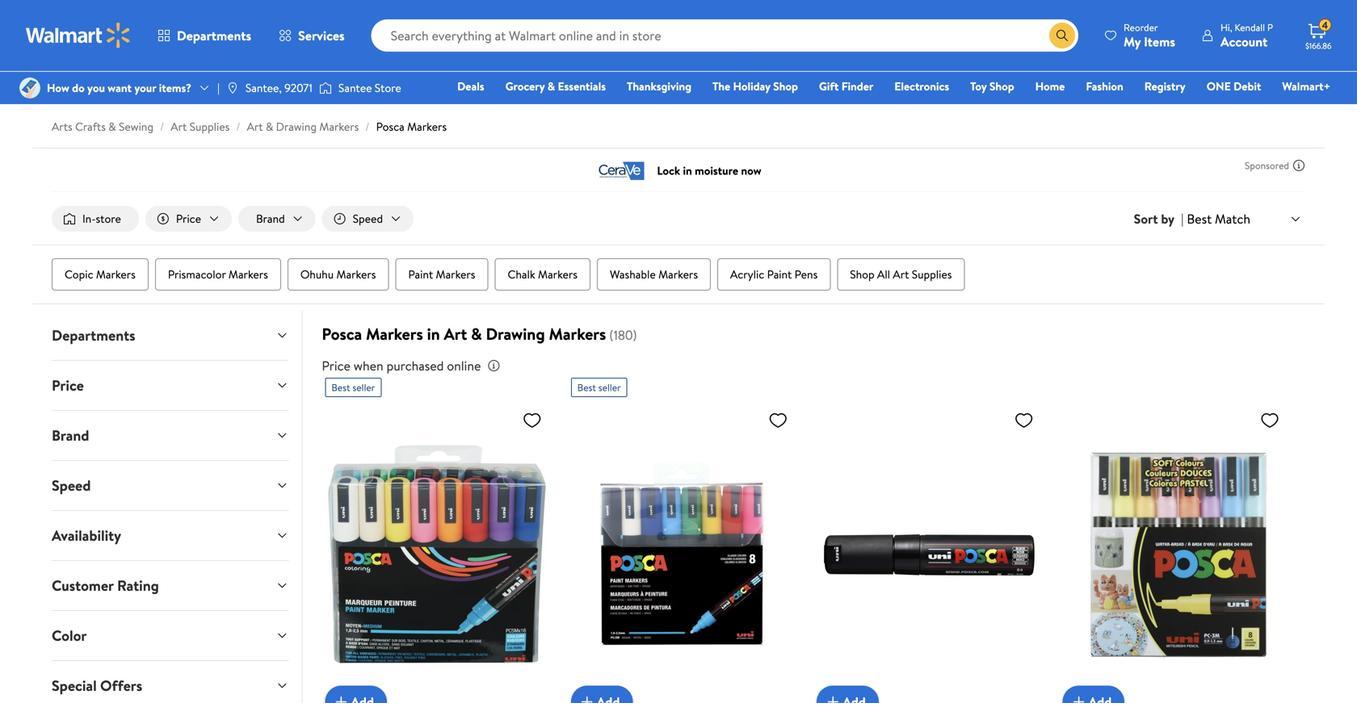Task type: vqa. For each thing, say whether or not it's contained in the screenshot.
MARKERS related to Prismacolor
yes



Task type: describe. For each thing, give the bounding box(es) containing it.
posca 8-color paint marker set, pc-5m medium image
[[571, 404, 794, 704]]

customer rating tab
[[39, 562, 302, 611]]

registry link
[[1137, 78, 1193, 95]]

ad disclaimer and feedback for skylinedisplayad image
[[1293, 159, 1306, 172]]

grocery
[[505, 78, 545, 94]]

best inside "dropdown button"
[[1187, 210, 1212, 228]]

p
[[1267, 21, 1273, 34]]

& down santee, on the top of the page
[[266, 119, 273, 135]]

arts crafts & sewing / art supplies / art & drawing markers / posca markers
[[52, 119, 447, 135]]

electronics link
[[887, 78, 957, 95]]

acrylic
[[730, 267, 764, 282]]

special offers button
[[39, 662, 302, 704]]

customer
[[52, 576, 114, 596]]

availability button
[[39, 511, 302, 561]]

in-store
[[82, 211, 121, 227]]

seller for posca 8-color paint marker set, pc-5m medium image
[[598, 381, 621, 395]]

in
[[427, 323, 440, 345]]

essentials
[[558, 78, 606, 94]]

art & drawing markers link
[[247, 119, 359, 135]]

brand button inside sort and filter section element
[[238, 206, 316, 232]]

pens
[[795, 267, 818, 282]]

how do you want your items?
[[47, 80, 191, 96]]

services
[[298, 27, 345, 44]]

0 horizontal spatial posca
[[322, 323, 362, 345]]

best match button
[[1184, 208, 1306, 230]]

0 vertical spatial departments button
[[144, 16, 265, 55]]

customer rating button
[[39, 562, 302, 611]]

deals
[[457, 78, 484, 94]]

arts
[[52, 119, 72, 135]]

best match
[[1187, 210, 1251, 228]]

items?
[[159, 80, 191, 96]]

copic markers link
[[52, 259, 149, 291]]

acrylic paint pens link
[[717, 259, 831, 291]]

shop all art supplies
[[850, 267, 952, 282]]

match
[[1215, 210, 1251, 228]]

copic
[[65, 267, 93, 282]]

1 vertical spatial price button
[[39, 361, 302, 410]]

the holiday shop link
[[705, 78, 805, 95]]

arts crafts & sewing link
[[52, 119, 154, 135]]

walmart image
[[26, 23, 131, 48]]

add to cart image for posca 16-color paint marker set, pc-5m medium image
[[332, 693, 351, 704]]

hi, kendall p account
[[1221, 21, 1273, 50]]

reorder my items
[[1124, 21, 1175, 50]]

0 vertical spatial departments
[[177, 27, 251, 44]]

4
[[1322, 18, 1328, 32]]

best seller for posca 16-color paint marker set, pc-5m medium image
[[332, 381, 375, 395]]

2 paint from the left
[[767, 267, 792, 282]]

shop inside toy shop link
[[990, 78, 1014, 94]]

store
[[375, 80, 401, 96]]

chalk markers link
[[495, 259, 591, 291]]

legal information image
[[487, 360, 500, 373]]

| inside sort and filter section element
[[1181, 210, 1184, 228]]

speed inside tab
[[52, 476, 91, 496]]

sort by |
[[1134, 210, 1184, 228]]

reorder
[[1124, 21, 1158, 34]]

special offers tab
[[39, 662, 302, 704]]

1 vertical spatial departments button
[[39, 311, 302, 360]]

1 vertical spatial brand button
[[39, 411, 302, 461]]

holiday
[[733, 78, 771, 94]]

& right grocery at the left top of page
[[548, 78, 555, 94]]

kendall
[[1235, 21, 1265, 34]]

1 / from the left
[[160, 119, 164, 135]]

finder
[[842, 78, 874, 94]]

santee store
[[338, 80, 401, 96]]

brand tab
[[39, 411, 302, 461]]

paint markers
[[408, 267, 475, 282]]

paint markers link
[[395, 259, 488, 291]]

art down santee, on the top of the page
[[247, 119, 263, 135]]

fashion link
[[1079, 78, 1131, 95]]

speed tab
[[39, 461, 302, 511]]

seller for posca 16-color paint marker set, pc-5m medium image
[[353, 381, 375, 395]]

speed button inside sort and filter section element
[[322, 206, 414, 232]]

toy shop link
[[963, 78, 1022, 95]]

1 horizontal spatial drawing
[[486, 323, 545, 345]]

the
[[713, 78, 731, 94]]

add to cart image for posca 8-color paint marker set, pc-5m medium image
[[577, 693, 597, 704]]

color button
[[39, 612, 302, 661]]

departments tab
[[39, 311, 302, 360]]

add to cart image for the posca 8-color paint marker set, pc-3m fine, soft colours image
[[1069, 693, 1089, 704]]

special
[[52, 676, 97, 696]]

chalk markers
[[508, 267, 578, 282]]

washable markers link
[[597, 259, 711, 291]]

in-
[[82, 211, 96, 227]]

1 horizontal spatial posca
[[376, 119, 405, 135]]

& right crafts
[[108, 119, 116, 135]]

gift finder link
[[812, 78, 881, 95]]

ohuhu markers link
[[287, 259, 389, 291]]

best for posca 8-color paint marker set, pc-5m medium image
[[577, 381, 596, 395]]

search icon image
[[1056, 29, 1069, 42]]

thanksgiving
[[627, 78, 692, 94]]

ohuhu markers
[[300, 267, 376, 282]]

0 horizontal spatial speed button
[[39, 461, 302, 511]]

posca 8-color paint marker set, pc-3m fine, soft colours image
[[1063, 404, 1286, 704]]

$166.86
[[1306, 40, 1332, 51]]

home link
[[1028, 78, 1072, 95]]

add to favorites list, posca 8-color paint marker set, pc-5m medium image
[[768, 410, 788, 431]]

 image for how do you want your items?
[[19, 78, 40, 99]]

markers for washable
[[658, 267, 698, 282]]

toy shop
[[970, 78, 1014, 94]]

santee,
[[245, 80, 282, 96]]

markers for prismacolor
[[229, 267, 268, 282]]

offers
[[100, 676, 142, 696]]

one
[[1207, 78, 1231, 94]]

store
[[96, 211, 121, 227]]

hi,
[[1221, 21, 1232, 34]]

Walmart Site-Wide search field
[[371, 19, 1079, 52]]

one debit
[[1207, 78, 1261, 94]]

copic markers
[[65, 267, 136, 282]]

registry
[[1145, 78, 1186, 94]]



Task type: locate. For each thing, give the bounding box(es) containing it.
brand inside sort and filter section element
[[256, 211, 285, 227]]

color tab
[[39, 612, 302, 661]]

crafts
[[75, 119, 106, 135]]

1 vertical spatial drawing
[[486, 323, 545, 345]]

2 horizontal spatial price
[[322, 357, 351, 375]]

1 vertical spatial speed button
[[39, 461, 302, 511]]

0 horizontal spatial speed
[[52, 476, 91, 496]]

/
[[160, 119, 164, 135], [236, 119, 240, 135], [365, 119, 370, 135]]

2 / from the left
[[236, 119, 240, 135]]

supplies down 'items?'
[[190, 119, 230, 135]]

posca 16-color paint marker set, pc-5m medium image
[[325, 404, 548, 704]]

departments button up 'items?'
[[144, 16, 265, 55]]

best seller down when
[[332, 381, 375, 395]]

santee, 92071
[[245, 80, 313, 96]]

shop left all
[[850, 267, 875, 282]]

sort and filter section element
[[32, 193, 1325, 245]]

1 horizontal spatial brand
[[256, 211, 285, 227]]

prismacolor markers
[[168, 267, 268, 282]]

art down 'items?'
[[171, 119, 187, 135]]

add to cart image
[[332, 693, 351, 704], [577, 693, 597, 704], [1069, 693, 1089, 704]]

shop all art supplies link
[[837, 259, 965, 291]]

gift
[[819, 78, 839, 94]]

walmart+
[[1282, 78, 1331, 94]]

seller
[[353, 381, 375, 395], [598, 381, 621, 395]]

speed
[[353, 211, 383, 227], [52, 476, 91, 496]]

supplies
[[190, 119, 230, 135], [912, 267, 952, 282]]

brand
[[256, 211, 285, 227], [52, 426, 89, 446]]

special offers
[[52, 676, 142, 696]]

1 vertical spatial posca
[[322, 323, 362, 345]]

1 horizontal spatial paint
[[767, 267, 792, 282]]

sort
[[1134, 210, 1158, 228]]

92071
[[284, 80, 313, 96]]

gift finder
[[819, 78, 874, 94]]

posca
[[376, 119, 405, 135], [322, 323, 362, 345]]

0 horizontal spatial brand
[[52, 426, 89, 446]]

washable
[[610, 267, 656, 282]]

paint
[[408, 267, 433, 282], [767, 267, 792, 282]]

0 horizontal spatial price
[[52, 376, 84, 396]]

1 vertical spatial |
[[1181, 210, 1184, 228]]

1 horizontal spatial supplies
[[912, 267, 952, 282]]

2 vertical spatial price
[[52, 376, 84, 396]]

washable markers
[[610, 267, 698, 282]]

| up 'art supplies' link
[[217, 80, 220, 96]]

shop inside shop all art supplies link
[[850, 267, 875, 282]]

brand button up speed tab
[[39, 411, 302, 461]]

availability
[[52, 526, 121, 546]]

price when purchased online
[[322, 357, 481, 375]]

services button
[[265, 16, 358, 55]]

santee
[[338, 80, 372, 96]]

customer rating
[[52, 576, 159, 596]]

2 horizontal spatial shop
[[990, 78, 1014, 94]]

 image
[[319, 80, 332, 96]]

0 vertical spatial |
[[217, 80, 220, 96]]

best
[[1187, 210, 1212, 228], [332, 381, 350, 395], [577, 381, 596, 395]]

 image left how
[[19, 78, 40, 99]]

3 / from the left
[[365, 119, 370, 135]]

price button up the prismacolor
[[145, 206, 232, 232]]

price button down departments tab
[[39, 361, 302, 410]]

2 horizontal spatial best
[[1187, 210, 1212, 228]]

online
[[447, 357, 481, 375]]

departments
[[177, 27, 251, 44], [52, 326, 135, 346]]

Search search field
[[371, 19, 1079, 52]]

one debit link
[[1200, 78, 1269, 95]]

0 vertical spatial speed
[[353, 211, 383, 227]]

0 horizontal spatial |
[[217, 80, 220, 96]]

walmart+ link
[[1275, 78, 1338, 95]]

do
[[72, 80, 85, 96]]

0 horizontal spatial  image
[[19, 78, 40, 99]]

1 vertical spatial departments
[[52, 326, 135, 346]]

0 vertical spatial brand button
[[238, 206, 316, 232]]

price inside sort and filter section element
[[176, 211, 201, 227]]

markers for chalk
[[538, 267, 578, 282]]

3 add to cart image from the left
[[1069, 693, 1089, 704]]

/ down santee store on the top of the page
[[365, 119, 370, 135]]

0 vertical spatial brand
[[256, 211, 285, 227]]

posca paint marker, pc-7m broad bullet, black image
[[817, 404, 1040, 704]]

1 best seller from the left
[[332, 381, 375, 395]]

/ right sewing
[[160, 119, 164, 135]]

chalk
[[508, 267, 535, 282]]

shop inside "the holiday shop" link
[[773, 78, 798, 94]]

art right all
[[893, 267, 909, 282]]

2 add to cart image from the left
[[577, 693, 597, 704]]

1 vertical spatial speed
[[52, 476, 91, 496]]

1 horizontal spatial best seller
[[577, 381, 621, 395]]

best seller
[[332, 381, 375, 395], [577, 381, 621, 395]]

brand button
[[238, 206, 316, 232], [39, 411, 302, 461]]

price inside tab
[[52, 376, 84, 396]]

 image left santee, on the top of the page
[[226, 82, 239, 95]]

0 vertical spatial posca
[[376, 119, 405, 135]]

speed button up ohuhu markers
[[322, 206, 414, 232]]

departments button up price tab
[[39, 311, 302, 360]]

1 horizontal spatial speed
[[353, 211, 383, 227]]

0 horizontal spatial paint
[[408, 267, 433, 282]]

speed button
[[322, 206, 414, 232], [39, 461, 302, 511]]

1 horizontal spatial price
[[176, 211, 201, 227]]

markers for ohuhu
[[336, 267, 376, 282]]

1 horizontal spatial |
[[1181, 210, 1184, 228]]

best seller down (180)
[[577, 381, 621, 395]]

departments up 'items?'
[[177, 27, 251, 44]]

speed up ohuhu markers
[[353, 211, 383, 227]]

grocery & essentials link
[[498, 78, 613, 95]]

departments down copic markers link
[[52, 326, 135, 346]]

posca markers link
[[376, 119, 447, 135]]

0 horizontal spatial drawing
[[276, 119, 317, 135]]

0 horizontal spatial best seller
[[332, 381, 375, 395]]

fashion
[[1086, 78, 1124, 94]]

1 horizontal spatial shop
[[850, 267, 875, 282]]

you
[[87, 80, 105, 96]]

rating
[[117, 576, 159, 596]]

speed up availability
[[52, 476, 91, 496]]

shop right toy
[[990, 78, 1014, 94]]

0 horizontal spatial supplies
[[190, 119, 230, 135]]

account
[[1221, 33, 1268, 50]]

0 horizontal spatial departments
[[52, 326, 135, 346]]

(180)
[[609, 326, 637, 344]]

speed button up availability tab
[[39, 461, 302, 511]]

2 horizontal spatial add to cart image
[[1069, 693, 1089, 704]]

markers for copic
[[96, 267, 136, 282]]

add to cart image
[[823, 693, 843, 704]]

drawing down 92071 at the left of page
[[276, 119, 317, 135]]

0 horizontal spatial add to cart image
[[332, 693, 351, 704]]

the holiday shop
[[713, 78, 798, 94]]

add to favorites list, posca paint marker, pc-7m broad bullet, black image
[[1014, 410, 1034, 431]]

when
[[354, 357, 383, 375]]

markers
[[319, 119, 359, 135], [407, 119, 447, 135], [96, 267, 136, 282], [229, 267, 268, 282], [336, 267, 376, 282], [436, 267, 475, 282], [538, 267, 578, 282], [658, 267, 698, 282], [366, 323, 423, 345], [549, 323, 606, 345]]

sewing
[[119, 119, 154, 135]]

supplies right all
[[912, 267, 952, 282]]

/ right 'art supplies' link
[[236, 119, 240, 135]]

purchased
[[387, 357, 444, 375]]

your
[[134, 80, 156, 96]]

2 seller from the left
[[598, 381, 621, 395]]

best for posca 16-color paint marker set, pc-5m medium image
[[332, 381, 350, 395]]

1 vertical spatial price
[[322, 357, 351, 375]]

thanksgiving link
[[620, 78, 699, 95]]

best seller for posca 8-color paint marker set, pc-5m medium image
[[577, 381, 621, 395]]

shop right holiday
[[773, 78, 798, 94]]

posca down 'store'
[[376, 119, 405, 135]]

by
[[1161, 210, 1175, 228]]

1 horizontal spatial  image
[[226, 82, 239, 95]]

deals link
[[450, 78, 492, 95]]

1 horizontal spatial add to cart image
[[577, 693, 597, 704]]

drawing up legal information icon
[[486, 323, 545, 345]]

price button inside sort and filter section element
[[145, 206, 232, 232]]

my
[[1124, 33, 1141, 50]]

& up online at left
[[471, 323, 482, 345]]

0 vertical spatial price
[[176, 211, 201, 227]]

1 horizontal spatial speed button
[[322, 206, 414, 232]]

supplies inside shop all art supplies link
[[912, 267, 952, 282]]

2 horizontal spatial /
[[365, 119, 370, 135]]

 image
[[19, 78, 40, 99], [226, 82, 239, 95]]

grocery & essentials
[[505, 78, 606, 94]]

ohuhu
[[300, 267, 334, 282]]

debit
[[1234, 78, 1261, 94]]

availability tab
[[39, 511, 302, 561]]

add to favorites list, posca 16-color paint marker set, pc-5m medium image
[[523, 410, 542, 431]]

|
[[217, 80, 220, 96], [1181, 210, 1184, 228]]

1 seller from the left
[[353, 381, 375, 395]]

price button
[[145, 206, 232, 232], [39, 361, 302, 410]]

seller down (180)
[[598, 381, 621, 395]]

0 vertical spatial supplies
[[190, 119, 230, 135]]

in-store button
[[52, 206, 139, 232]]

paint left pens
[[767, 267, 792, 282]]

seller down when
[[353, 381, 375, 395]]

1 horizontal spatial /
[[236, 119, 240, 135]]

1 vertical spatial supplies
[[912, 267, 952, 282]]

color
[[52, 626, 87, 646]]

art right in on the top of the page
[[444, 323, 467, 345]]

0 horizontal spatial /
[[160, 119, 164, 135]]

 image for santee, 92071
[[226, 82, 239, 95]]

1 paint from the left
[[408, 267, 433, 282]]

art supplies link
[[171, 119, 230, 135]]

&
[[548, 78, 555, 94], [108, 119, 116, 135], [266, 119, 273, 135], [471, 323, 482, 345]]

| right by
[[1181, 210, 1184, 228]]

speed inside sort and filter section element
[[353, 211, 383, 227]]

0 vertical spatial speed button
[[322, 206, 414, 232]]

1 horizontal spatial seller
[[598, 381, 621, 395]]

1 add to cart image from the left
[[332, 693, 351, 704]]

brand button up ohuhu
[[238, 206, 316, 232]]

all
[[877, 267, 890, 282]]

1 vertical spatial brand
[[52, 426, 89, 446]]

markers for posca
[[366, 323, 423, 345]]

sponsored
[[1245, 159, 1289, 172]]

0 horizontal spatial shop
[[773, 78, 798, 94]]

prismacolor
[[168, 267, 226, 282]]

price tab
[[39, 361, 302, 410]]

paint up in on the top of the page
[[408, 267, 433, 282]]

2 best seller from the left
[[577, 381, 621, 395]]

1 horizontal spatial best
[[577, 381, 596, 395]]

0 vertical spatial drawing
[[276, 119, 317, 135]]

brand inside tab
[[52, 426, 89, 446]]

posca up when
[[322, 323, 362, 345]]

home
[[1035, 78, 1065, 94]]

add to favorites list, posca 8-color paint marker set, pc-3m fine, soft colours image
[[1260, 410, 1280, 431]]

0 vertical spatial price button
[[145, 206, 232, 232]]

items
[[1144, 33, 1175, 50]]

departments inside tab
[[52, 326, 135, 346]]

toy
[[970, 78, 987, 94]]

markers for paint
[[436, 267, 475, 282]]

electronics
[[895, 78, 949, 94]]

0 horizontal spatial best
[[332, 381, 350, 395]]

0 horizontal spatial seller
[[353, 381, 375, 395]]

art
[[171, 119, 187, 135], [247, 119, 263, 135], [893, 267, 909, 282], [444, 323, 467, 345]]

1 horizontal spatial departments
[[177, 27, 251, 44]]



